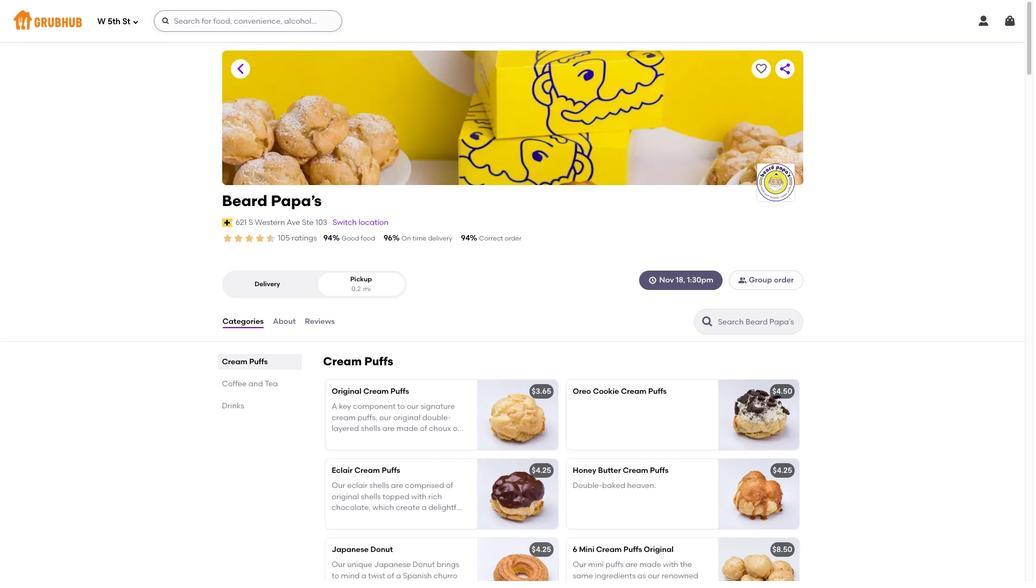 Task type: describe. For each thing, give the bounding box(es) containing it.
papa's
[[271, 192, 322, 210]]

paired
[[374, 514, 398, 523]]

$4.25 for our mini puffs are made with the same ingredients as our renowne
[[532, 545, 551, 554]]

1 horizontal spatial svg image
[[977, 15, 990, 27]]

location
[[359, 218, 389, 227]]

nov 18, 1:30pm
[[659, 276, 713, 285]]

eclair
[[347, 481, 368, 490]]

about
[[273, 317, 296, 326]]

crust
[[398, 435, 416, 444]]

621 s western ave ste 103
[[236, 218, 327, 227]]

main navigation navigation
[[0, 0, 1025, 42]]

cream up heaven.
[[623, 466, 648, 475]]

6 mini cream puffs original
[[573, 545, 674, 554]]

outside.
[[332, 446, 361, 455]]

topped
[[383, 492, 409, 501]]

2 vertical spatial shells
[[361, 492, 381, 501]]

are inside a key component to our signature cream puffs, our original double- layered shells are made of choux on the inside and pie crust on the outside.
[[382, 424, 395, 433]]

delightful
[[428, 503, 463, 512]]

heaven.
[[627, 481, 656, 490]]

save this restaurant button
[[751, 59, 771, 79]]

0 vertical spatial with
[[411, 492, 427, 501]]

oreo
[[573, 387, 591, 396]]

japanese
[[332, 545, 369, 554]]

with inside our mini puffs are made with the same ingredients as our renowne
[[663, 560, 678, 569]]

as
[[638, 571, 646, 580]]

eclair
[[332, 466, 353, 475]]

switch
[[333, 218, 357, 227]]

mini
[[588, 560, 604, 569]]

5th
[[108, 16, 120, 26]]

caret left icon image
[[234, 62, 247, 75]]

correct
[[479, 235, 503, 242]]

cream puffs inside tab
[[222, 357, 268, 366]]

s
[[249, 218, 253, 227]]

cream inside a key component to our signature cream puffs, our original double- layered shells are made of choux on the inside and pie crust on the outside.
[[332, 413, 356, 422]]

puffs
[[606, 560, 624, 569]]

component
[[353, 402, 396, 411]]

to
[[397, 402, 405, 411]]

eclair cream puffs
[[332, 466, 400, 475]]

beard papa's
[[222, 192, 322, 210]]

ste
[[302, 218, 314, 227]]

and inside tab
[[248, 379, 263, 389]]

made inside our mini puffs are made with the same ingredients as our renowne
[[640, 560, 661, 569]]

search icon image
[[701, 315, 714, 328]]

1 vertical spatial original
[[644, 545, 674, 554]]

621
[[236, 218, 247, 227]]

time
[[413, 235, 427, 242]]

18,
[[676, 276, 685, 285]]

original cream puffs
[[332, 387, 409, 396]]

of inside a key component to our signature cream puffs, our original double- layered shells are made of choux on the inside and pie crust on the outside.
[[420, 424, 427, 433]]

correct order
[[479, 235, 522, 242]]

save this restaurant image
[[755, 62, 768, 75]]

ave
[[287, 218, 300, 227]]

puffs up original cream puffs
[[364, 355, 393, 368]]

a
[[332, 402, 337, 411]]

0 horizontal spatial original
[[332, 387, 362, 396]]

categories button
[[222, 302, 264, 341]]

ingredients
[[595, 571, 636, 580]]

coffee and tea tab
[[222, 378, 297, 390]]

103
[[316, 218, 327, 227]]

create
[[396, 503, 420, 512]]

share icon image
[[778, 62, 791, 75]]

cream up "eclair"
[[355, 466, 380, 475]]

categories
[[223, 317, 264, 326]]

$4.50
[[772, 387, 792, 396]]

coffee
[[222, 379, 247, 389]]

Search for food, convenience, alcohol... search field
[[154, 10, 342, 32]]

double-
[[422, 413, 451, 422]]

which
[[373, 503, 394, 512]]

0.2
[[352, 285, 361, 293]]

mini
[[579, 545, 594, 554]]

food
[[361, 235, 375, 242]]

1 vertical spatial with
[[399, 514, 415, 523]]

puffs up heaven.
[[650, 466, 669, 475]]

st
[[122, 16, 130, 26]]

reviews button
[[304, 302, 335, 341]]

our for our mini puffs are made with the same ingredients as our renowne
[[573, 560, 587, 569]]

switch location button
[[332, 217, 389, 229]]

double-baked heaven.
[[573, 481, 656, 490]]

cream up original cream puffs
[[323, 355, 362, 368]]

taste
[[332, 514, 350, 523]]

our right to
[[407, 402, 419, 411]]

1 vertical spatial shells
[[369, 481, 389, 490]]

puffs up to
[[391, 387, 409, 396]]

cream inside our eclair shells are comprised of original shells topped with rich chocolate, which create a delightful taste when paired with our cream fillings.
[[430, 514, 454, 523]]

cream up puffs
[[596, 545, 622, 554]]

105 ratings
[[278, 234, 317, 243]]

comprised
[[405, 481, 444, 490]]

puffs,
[[357, 413, 378, 422]]

$8.50
[[772, 545, 792, 554]]

621 s western ave ste 103 button
[[235, 217, 328, 229]]

order for correct order
[[505, 235, 522, 242]]

svg image inside main navigation "navigation"
[[133, 19, 139, 25]]

good
[[342, 235, 359, 242]]

switch location
[[333, 218, 389, 227]]

a key component to our signature cream puffs, our original double- layered shells are made of choux on the inside and pie crust on the outside.
[[332, 402, 462, 455]]

honey butter cream puffs image
[[718, 459, 799, 529]]

our inside our eclair shells are comprised of original shells topped with rich chocolate, which create a delightful taste when paired with our cream fillings.
[[417, 514, 429, 523]]

1 vertical spatial on
[[418, 435, 427, 444]]



Task type: locate. For each thing, give the bounding box(es) containing it.
$3.65
[[532, 387, 551, 396]]

1 horizontal spatial svg image
[[649, 276, 657, 285]]

subscription pass image
[[222, 218, 233, 227]]

0 vertical spatial order
[[505, 235, 522, 242]]

2 horizontal spatial the
[[680, 560, 692, 569]]

our
[[407, 402, 419, 411], [379, 413, 391, 422], [417, 514, 429, 523], [648, 571, 660, 580]]

order for group order
[[774, 276, 794, 285]]

baked
[[602, 481, 625, 490]]

pie
[[385, 435, 396, 444]]

svg image inside nov 18, 1:30pm button
[[649, 276, 657, 285]]

our right as
[[648, 571, 660, 580]]

1 vertical spatial our
[[573, 560, 587, 569]]

our down a
[[417, 514, 429, 523]]

6 mini cream puffs original image
[[718, 538, 799, 581]]

shells up topped
[[369, 481, 389, 490]]

w 5th st
[[97, 16, 130, 26]]

our inside our mini puffs are made with the same ingredients as our renowne
[[573, 560, 587, 569]]

original up key
[[332, 387, 362, 396]]

with down create
[[399, 514, 415, 523]]

puffs right cookie
[[648, 387, 667, 396]]

cream inside tab
[[222, 357, 247, 366]]

of
[[420, 424, 427, 433], [446, 481, 453, 490]]

0 vertical spatial original
[[393, 413, 421, 422]]

order inside button
[[774, 276, 794, 285]]

1 horizontal spatial cream puffs
[[323, 355, 393, 368]]

group order
[[749, 276, 794, 285]]

on right crust at the left of page
[[418, 435, 427, 444]]

with down 6 mini cream puffs original
[[663, 560, 678, 569]]

are for eclair cream puffs
[[391, 481, 403, 490]]

good food
[[342, 235, 375, 242]]

rich
[[428, 492, 442, 501]]

order right group
[[774, 276, 794, 285]]

0 horizontal spatial 94
[[323, 234, 332, 243]]

0 horizontal spatial order
[[505, 235, 522, 242]]

made inside a key component to our signature cream puffs, our original double- layered shells are made of choux on the inside and pie crust on the outside.
[[396, 424, 418, 433]]

and
[[248, 379, 263, 389], [369, 435, 383, 444]]

0 horizontal spatial svg image
[[133, 19, 139, 25]]

cream
[[332, 413, 356, 422], [430, 514, 454, 523]]

original up our mini puffs are made with the same ingredients as our renowne at the right bottom of the page
[[644, 545, 674, 554]]

1 horizontal spatial made
[[640, 560, 661, 569]]

on
[[453, 424, 462, 433], [418, 435, 427, 444]]

oreo cookie cream puffs image
[[718, 380, 799, 450]]

puffs
[[364, 355, 393, 368], [249, 357, 268, 366], [391, 387, 409, 396], [648, 387, 667, 396], [382, 466, 400, 475], [650, 466, 669, 475], [624, 545, 642, 554]]

original inside a key component to our signature cream puffs, our original double- layered shells are made of choux on the inside and pie crust on the outside.
[[393, 413, 421, 422]]

1 vertical spatial svg image
[[649, 276, 657, 285]]

105
[[278, 234, 290, 243]]

ratings
[[292, 234, 317, 243]]

our inside our eclair shells are comprised of original shells topped with rich chocolate, which create a delightful taste when paired with our cream fillings.
[[332, 481, 345, 490]]

w
[[97, 16, 106, 26]]

group
[[749, 276, 772, 285]]

are up topped
[[391, 481, 403, 490]]

1 horizontal spatial cream
[[430, 514, 454, 523]]

0 horizontal spatial made
[[396, 424, 418, 433]]

Search Beard Papa's search field
[[717, 317, 799, 327]]

double-
[[573, 481, 602, 490]]

chocolate,
[[332, 503, 371, 512]]

1 94 from the left
[[323, 234, 332, 243]]

0 vertical spatial our
[[332, 481, 345, 490]]

nov
[[659, 276, 674, 285]]

0 horizontal spatial our
[[332, 481, 345, 490]]

a
[[422, 503, 427, 512]]

beard
[[222, 192, 267, 210]]

94 for correct order
[[461, 234, 470, 243]]

puffs up our mini puffs are made with the same ingredients as our renowne at the right bottom of the page
[[624, 545, 642, 554]]

1 horizontal spatial our
[[573, 560, 587, 569]]

our up same
[[573, 560, 587, 569]]

0 vertical spatial of
[[420, 424, 427, 433]]

$4.25
[[532, 466, 551, 475], [773, 466, 792, 475], [532, 545, 551, 554]]

star icon image
[[222, 233, 233, 244], [233, 233, 243, 244], [243, 233, 254, 244], [254, 233, 265, 244], [265, 233, 276, 244], [265, 233, 276, 244]]

0 horizontal spatial cream
[[332, 413, 356, 422]]

1 horizontal spatial original
[[393, 413, 421, 422]]

94
[[323, 234, 332, 243], [461, 234, 470, 243]]

shells inside a key component to our signature cream puffs, our original double- layered shells are made of choux on the inside and pie crust on the outside.
[[361, 424, 381, 433]]

oreo cookie cream puffs
[[573, 387, 667, 396]]

made
[[396, 424, 418, 433], [640, 560, 661, 569]]

cream puffs up coffee and tea
[[222, 357, 268, 366]]

1 horizontal spatial and
[[369, 435, 383, 444]]

beard papa's logo image
[[757, 164, 794, 201]]

coffee and tea
[[222, 379, 278, 389]]

2 vertical spatial with
[[663, 560, 678, 569]]

0 horizontal spatial the
[[332, 435, 344, 444]]

original cream puffs image
[[477, 380, 558, 450]]

our down component
[[379, 413, 391, 422]]

group order button
[[729, 271, 803, 290]]

original up chocolate,
[[332, 492, 359, 501]]

honey butter cream puffs
[[573, 466, 669, 475]]

puffs inside tab
[[249, 357, 268, 366]]

1 horizontal spatial order
[[774, 276, 794, 285]]

option group
[[222, 271, 407, 298]]

option group containing pickup
[[222, 271, 407, 298]]

tea
[[265, 379, 278, 389]]

94 down 103 at the left of page
[[323, 234, 332, 243]]

inside
[[345, 435, 367, 444]]

our down the 'eclair'
[[332, 481, 345, 490]]

order right correct on the left
[[505, 235, 522, 242]]

1 horizontal spatial original
[[644, 545, 674, 554]]

of inside our eclair shells are comprised of original shells topped with rich chocolate, which create a delightful taste when paired with our cream fillings.
[[446, 481, 453, 490]]

cream up coffee
[[222, 357, 247, 366]]

96
[[384, 234, 392, 243]]

same
[[573, 571, 593, 580]]

1 vertical spatial original
[[332, 492, 359, 501]]

our inside our mini puffs are made with the same ingredients as our renowne
[[648, 571, 660, 580]]

and inside a key component to our signature cream puffs, our original double- layered shells are made of choux on the inside and pie crust on the outside.
[[369, 435, 383, 444]]

cream up component
[[363, 387, 389, 396]]

japanese donut image
[[477, 538, 558, 581]]

butter
[[598, 466, 621, 475]]

with
[[411, 492, 427, 501], [399, 514, 415, 523], [663, 560, 678, 569]]

the
[[332, 435, 344, 444], [429, 435, 441, 444], [680, 560, 692, 569]]

1 vertical spatial made
[[640, 560, 661, 569]]

cream puffs up original cream puffs
[[323, 355, 393, 368]]

our for our eclair shells are comprised of original shells topped with rich chocolate, which create a delightful taste when paired with our cream fillings.
[[332, 481, 345, 490]]

when
[[352, 514, 372, 523]]

japanese donut
[[332, 545, 393, 554]]

choux
[[429, 424, 451, 433]]

2 horizontal spatial svg image
[[1004, 15, 1016, 27]]

1 horizontal spatial on
[[453, 424, 462, 433]]

1:30pm
[[687, 276, 713, 285]]

layered
[[332, 424, 359, 433]]

are inside our mini puffs are made with the same ingredients as our renowne
[[626, 560, 638, 569]]

original inside our eclair shells are comprised of original shells topped with rich chocolate, which create a delightful taste when paired with our cream fillings.
[[332, 492, 359, 501]]

drinks tab
[[222, 400, 297, 412]]

cookie
[[593, 387, 619, 396]]

1 horizontal spatial 94
[[461, 234, 470, 243]]

and left the tea
[[248, 379, 263, 389]]

pickup 0.2 mi
[[350, 276, 372, 293]]

with up a
[[411, 492, 427, 501]]

svg image left nov
[[649, 276, 657, 285]]

94 right delivery
[[461, 234, 470, 243]]

0 vertical spatial made
[[396, 424, 418, 433]]

shells down puffs,
[[361, 424, 381, 433]]

svg image
[[133, 19, 139, 25], [649, 276, 657, 285]]

signature
[[421, 402, 455, 411]]

delivery
[[428, 235, 452, 242]]

0 vertical spatial are
[[382, 424, 395, 433]]

$4.25 for double-baked heaven.
[[532, 466, 551, 475]]

made up crust at the left of page
[[396, 424, 418, 433]]

0 vertical spatial and
[[248, 379, 263, 389]]

people icon image
[[738, 276, 747, 285]]

western
[[255, 218, 285, 227]]

are up the pie on the left
[[382, 424, 395, 433]]

0 vertical spatial original
[[332, 387, 362, 396]]

0 horizontal spatial svg image
[[162, 17, 170, 25]]

of up delightful
[[446, 481, 453, 490]]

1 vertical spatial cream
[[430, 514, 454, 523]]

puffs up topped
[[382, 466, 400, 475]]

reviews
[[305, 317, 335, 326]]

0 horizontal spatial and
[[248, 379, 263, 389]]

our eclair shells are comprised of original shells topped with rich chocolate, which create a delightful taste when paired with our cream fillings.
[[332, 481, 463, 534]]

are inside our eclair shells are comprised of original shells topped with rich chocolate, which create a delightful taste when paired with our cream fillings.
[[391, 481, 403, 490]]

donut
[[371, 545, 393, 554]]

0 vertical spatial shells
[[361, 424, 381, 433]]

1 vertical spatial and
[[369, 435, 383, 444]]

2 vertical spatial are
[[626, 560, 638, 569]]

are for 6 mini cream puffs original
[[626, 560, 638, 569]]

0 horizontal spatial cream puffs
[[222, 357, 268, 366]]

eclair cream puffs image
[[477, 459, 558, 529]]

cream puffs
[[323, 355, 393, 368], [222, 357, 268, 366]]

cream down key
[[332, 413, 356, 422]]

about button
[[272, 302, 296, 341]]

our mini puffs are made with the same ingredients as our renowne
[[573, 560, 704, 581]]

our
[[332, 481, 345, 490], [573, 560, 587, 569]]

0 vertical spatial on
[[453, 424, 462, 433]]

2 94 from the left
[[461, 234, 470, 243]]

key
[[339, 402, 351, 411]]

0 horizontal spatial of
[[420, 424, 427, 433]]

1 vertical spatial order
[[774, 276, 794, 285]]

svg image right st
[[133, 19, 139, 25]]

and left the pie on the left
[[369, 435, 383, 444]]

the inside our mini puffs are made with the same ingredients as our renowne
[[680, 560, 692, 569]]

cream puffs tab
[[222, 356, 297, 368]]

svg image
[[977, 15, 990, 27], [1004, 15, 1016, 27], [162, 17, 170, 25]]

pickup
[[350, 276, 372, 283]]

of left choux in the bottom left of the page
[[420, 424, 427, 433]]

on
[[402, 235, 411, 242]]

original
[[332, 387, 362, 396], [644, 545, 674, 554]]

honey
[[573, 466, 596, 475]]

0 vertical spatial cream
[[332, 413, 356, 422]]

are up as
[[626, 560, 638, 569]]

puffs up coffee and tea tab
[[249, 357, 268, 366]]

0 horizontal spatial on
[[418, 435, 427, 444]]

0 horizontal spatial original
[[332, 492, 359, 501]]

0 vertical spatial svg image
[[133, 19, 139, 25]]

94 for good food
[[323, 234, 332, 243]]

nov 18, 1:30pm button
[[639, 271, 723, 290]]

on right choux in the bottom left of the page
[[453, 424, 462, 433]]

cream down delightful
[[430, 514, 454, 523]]

shells up which
[[361, 492, 381, 501]]

1 horizontal spatial of
[[446, 481, 453, 490]]

mi
[[363, 285, 371, 293]]

cream right cookie
[[621, 387, 646, 396]]

1 horizontal spatial the
[[429, 435, 441, 444]]

made up as
[[640, 560, 661, 569]]

drinks
[[222, 401, 244, 411]]

1 vertical spatial of
[[446, 481, 453, 490]]

original down to
[[393, 413, 421, 422]]

delivery
[[255, 280, 280, 288]]

1 vertical spatial are
[[391, 481, 403, 490]]



Task type: vqa. For each thing, say whether or not it's contained in the screenshot.
Oreo
yes



